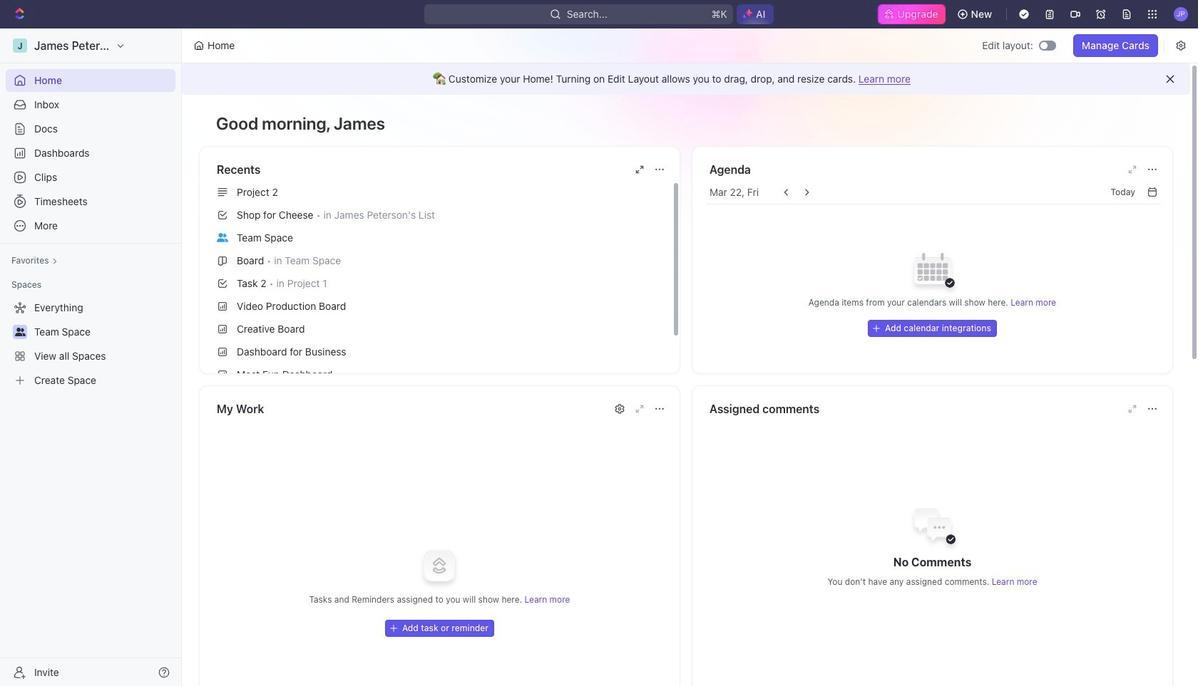 Task type: vqa. For each thing, say whether or not it's contained in the screenshot.
bottom +
no



Task type: locate. For each thing, give the bounding box(es) containing it.
1 horizontal spatial user group image
[[217, 233, 228, 242]]

user group image
[[217, 233, 228, 242], [15, 328, 25, 337]]

1 vertical spatial user group image
[[15, 328, 25, 337]]

tree inside sidebar navigation
[[6, 297, 175, 392]]

0 vertical spatial user group image
[[217, 233, 228, 242]]

user group image inside sidebar navigation
[[15, 328, 25, 337]]

alert
[[182, 63, 1190, 95]]

0 horizontal spatial user group image
[[15, 328, 25, 337]]

james peterson's workspace, , element
[[13, 39, 27, 53]]

tree
[[6, 297, 175, 392]]



Task type: describe. For each thing, give the bounding box(es) containing it.
sidebar navigation
[[0, 29, 185, 687]]



